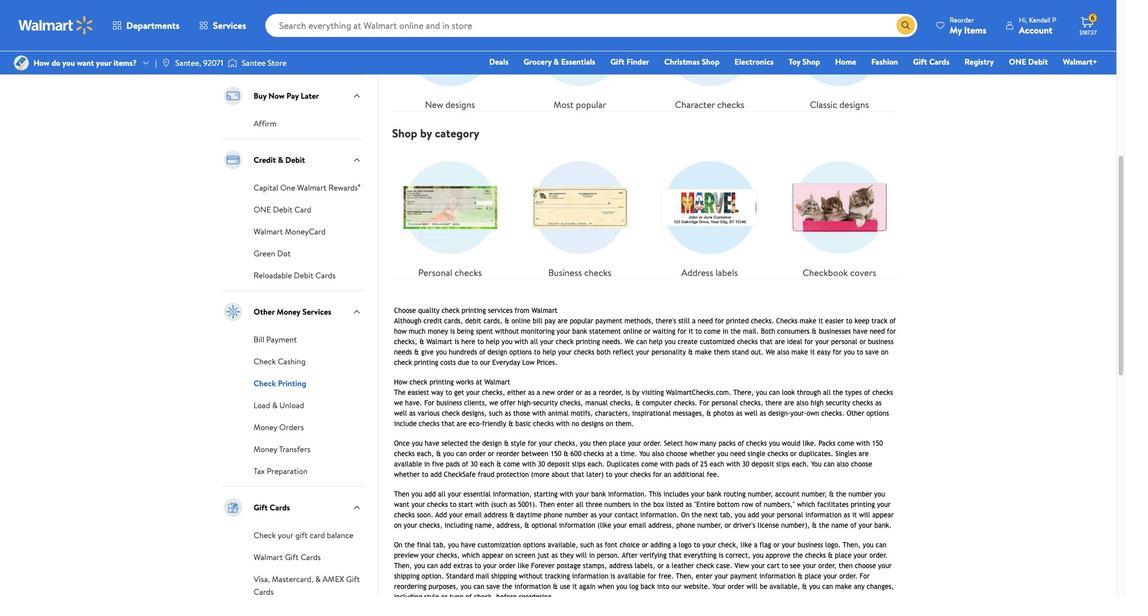 Task type: locate. For each thing, give the bounding box(es) containing it.
1 vertical spatial your
[[278, 529, 294, 541]]

preparation
[[267, 465, 308, 477]]

0 vertical spatial one
[[1010, 56, 1027, 68]]

checks right business
[[585, 266, 612, 279]]

money inside 'money services home' 'link'
[[254, 32, 278, 43]]

gift cards down tax preparation
[[254, 502, 290, 513]]

my
[[950, 23, 963, 36]]

1 designs from the left
[[446, 98, 475, 111]]

check for check printing
[[254, 377, 276, 389]]

debit
[[1029, 56, 1049, 68], [286, 154, 305, 166], [273, 204, 293, 215], [294, 269, 314, 281]]

money for transfers
[[254, 443, 278, 455]]

0 vertical spatial your
[[96, 57, 112, 69]]

1 horizontal spatial checks
[[585, 266, 612, 279]]

check
[[254, 355, 276, 367], [254, 377, 276, 389], [254, 529, 276, 541]]

designs for new designs
[[446, 98, 475, 111]]

want
[[77, 57, 94, 69]]

classic designs link
[[782, 0, 898, 111]]

1 check from the top
[[254, 355, 276, 367]]

affirm link
[[254, 116, 277, 129]]

gift left finder at right
[[611, 56, 625, 68]]

money
[[254, 32, 278, 43], [277, 306, 301, 317], [254, 421, 278, 433], [254, 443, 278, 455]]

designs
[[446, 98, 475, 111], [840, 98, 870, 111]]

& right credit
[[278, 154, 284, 166]]

1 vertical spatial home
[[836, 56, 857, 68]]

 image right | at top left
[[162, 58, 171, 68]]

money services home link
[[254, 30, 332, 43]]

load & unload
[[254, 399, 304, 411]]

1 horizontal spatial one
[[1010, 56, 1027, 68]]

& left amex
[[315, 573, 321, 585]]

0 vertical spatial gift cards
[[914, 56, 950, 68]]

money inside money transfers link
[[254, 443, 278, 455]]

money transfers
[[254, 443, 311, 455]]

gift inside visa, mastercard, & amex gift cards
[[346, 573, 360, 585]]

0 vertical spatial check
[[254, 355, 276, 367]]

gift finder
[[611, 56, 650, 68]]

 image for santee store
[[228, 57, 237, 69]]

your right want
[[96, 57, 112, 69]]

3 check from the top
[[254, 529, 276, 541]]

money inside money orders link
[[254, 421, 278, 433]]

check up load
[[254, 377, 276, 389]]

0 horizontal spatial  image
[[162, 58, 171, 68]]

checkbook
[[803, 266, 849, 279]]

walmart pay
[[254, 53, 298, 65]]

pay right now
[[287, 90, 299, 101]]

how do you want your items?
[[33, 57, 137, 69]]

money transfers link
[[254, 442, 311, 455]]

pay inside 'link'
[[285, 53, 298, 65]]

featured image
[[221, 0, 245, 21]]

classic designs
[[811, 98, 870, 111]]

items?
[[114, 57, 137, 69]]

payment
[[266, 334, 297, 345]]

checks right character
[[718, 98, 745, 111]]

check for check your gift card balance
[[254, 529, 276, 541]]

do
[[51, 57, 60, 69]]

cards
[[930, 56, 950, 68], [316, 269, 336, 281], [270, 502, 290, 513], [301, 551, 321, 563], [254, 586, 274, 597]]

search icon image
[[902, 21, 911, 30]]

money down load
[[254, 421, 278, 433]]

1 horizontal spatial home
[[836, 56, 857, 68]]

toy shop link
[[784, 55, 826, 68]]

pay
[[285, 53, 298, 65], [287, 90, 299, 101]]

& for unload
[[272, 399, 278, 411]]

walmart pay link
[[254, 52, 298, 65]]

personal checks
[[419, 266, 482, 279]]

shop left by
[[392, 125, 418, 141]]

walmart+ link
[[1059, 55, 1103, 68]]

checkbook covers link
[[782, 149, 898, 279]]

pay down money services home
[[285, 53, 298, 65]]

debit for one debit
[[1029, 56, 1049, 68]]

0 vertical spatial home
[[310, 32, 332, 43]]

0 horizontal spatial your
[[96, 57, 112, 69]]

shop for toy shop
[[803, 56, 821, 68]]

debit right reloadable
[[294, 269, 314, 281]]

gift cards right fashion
[[914, 56, 950, 68]]

& for debit
[[278, 154, 284, 166]]

money right other
[[277, 306, 301, 317]]

designs right new at the top of page
[[446, 98, 475, 111]]

new designs
[[425, 98, 475, 111]]

santee store
[[242, 57, 287, 69]]

6 $187.37
[[1080, 13, 1098, 36]]

1 horizontal spatial designs
[[840, 98, 870, 111]]

money up tax
[[254, 443, 278, 455]]

toy shop
[[789, 56, 821, 68]]

1 vertical spatial check
[[254, 377, 276, 389]]

gift up mastercard,
[[285, 551, 299, 563]]

how
[[33, 57, 50, 69]]

new
[[425, 98, 444, 111]]

checks for business checks
[[585, 266, 612, 279]]

1 vertical spatial list
[[385, 140, 905, 279]]

1 vertical spatial one
[[254, 204, 271, 215]]

1 list from the top
[[385, 0, 905, 111]]

check your gift card balance
[[254, 529, 354, 541]]

toy
[[789, 56, 801, 68]]

designs for classic designs
[[840, 98, 870, 111]]

bill payment link
[[254, 332, 297, 345]]

orders
[[279, 421, 304, 433]]

2 designs from the left
[[840, 98, 870, 111]]

featured
[[254, 4, 285, 15]]

debit down account
[[1029, 56, 1049, 68]]

visa, mastercard, & amex gift cards
[[254, 573, 360, 597]]

moneycard
[[285, 226, 326, 237]]

gift finder link
[[606, 55, 655, 68]]

capital one walmart rewards®
[[254, 182, 361, 193]]

0 horizontal spatial one
[[254, 204, 271, 215]]

1 horizontal spatial shop
[[702, 56, 720, 68]]

business
[[549, 266, 582, 279]]

2 horizontal spatial shop
[[803, 56, 821, 68]]

credit & debit image
[[221, 148, 245, 171]]

green
[[254, 247, 275, 259]]

personal checks link
[[392, 149, 508, 279]]

0 horizontal spatial checks
[[455, 266, 482, 279]]

one debit card link
[[254, 202, 312, 215]]

address
[[682, 266, 714, 279]]

gift cards image
[[221, 496, 245, 519]]

Search search field
[[265, 14, 918, 37]]

character
[[675, 98, 715, 111]]

one down capital
[[254, 204, 271, 215]]

&
[[554, 56, 560, 68], [278, 154, 284, 166], [272, 399, 278, 411], [315, 573, 321, 585]]

grocery
[[524, 56, 552, 68]]

checks inside 'link'
[[718, 98, 745, 111]]

shop by category
[[392, 125, 480, 141]]

& right grocery
[[554, 56, 560, 68]]

santee, 92071
[[175, 57, 223, 69]]

check up walmart gift cards link
[[254, 529, 276, 541]]

2 vertical spatial check
[[254, 529, 276, 541]]

finder
[[627, 56, 650, 68]]

cards down visa,
[[254, 586, 274, 597]]

gift right amex
[[346, 573, 360, 585]]

home
[[310, 32, 332, 43], [836, 56, 857, 68]]

gift
[[611, 56, 625, 68], [914, 56, 928, 68], [254, 502, 268, 513], [285, 551, 299, 563], [346, 573, 360, 585]]

2 list from the top
[[385, 140, 905, 279]]

services up walmart pay 'link'
[[279, 32, 308, 43]]

1 vertical spatial gift cards
[[254, 502, 290, 513]]

cards down card
[[301, 551, 321, 563]]

essentials
[[561, 56, 596, 68]]

list
[[385, 0, 905, 111], [385, 140, 905, 279]]

christmas shop link
[[660, 55, 725, 68]]

other
[[254, 306, 275, 317]]

0 horizontal spatial designs
[[446, 98, 475, 111]]

walmart moneycard link
[[254, 224, 326, 237]]

classic
[[811, 98, 838, 111]]

1 horizontal spatial  image
[[228, 57, 237, 69]]

shop right toy
[[803, 56, 821, 68]]

designs right classic
[[840, 98, 870, 111]]

0 horizontal spatial gift cards
[[254, 502, 290, 513]]

 image right '92071'
[[228, 57, 237, 69]]

 image
[[228, 57, 237, 69], [162, 58, 171, 68]]

load
[[254, 399, 270, 411]]

buy now pay later image
[[221, 84, 245, 107]]

departments button
[[103, 12, 189, 39]]

new designs link
[[392, 0, 508, 111]]

debit left 'card'
[[273, 204, 293, 215]]

checks right personal
[[455, 266, 482, 279]]

one down account
[[1010, 56, 1027, 68]]

services inside 'link'
[[279, 32, 308, 43]]

0 vertical spatial list
[[385, 0, 905, 111]]

money services home
[[254, 32, 332, 43]]

0 horizontal spatial home
[[310, 32, 332, 43]]

 image
[[14, 55, 29, 70]]

services inside popup button
[[213, 19, 246, 32]]

one debit link
[[1004, 55, 1054, 68]]

your left gift
[[278, 529, 294, 541]]

walmart
[[254, 53, 283, 65], [297, 182, 327, 193], [254, 226, 283, 237], [254, 551, 283, 563]]

rewards®
[[329, 182, 361, 193]]

most popular
[[554, 98, 607, 111]]

walmart+
[[1064, 56, 1098, 68]]

checks for character checks
[[718, 98, 745, 111]]

shop right christmas
[[702, 56, 720, 68]]

2 check from the top
[[254, 377, 276, 389]]

services button
[[189, 12, 256, 39]]

|
[[155, 57, 157, 69]]

services up '92071'
[[213, 19, 246, 32]]

& right load
[[272, 399, 278, 411]]

2 horizontal spatial checks
[[718, 98, 745, 111]]

0 vertical spatial pay
[[285, 53, 298, 65]]

check down bill
[[254, 355, 276, 367]]

gift cards
[[914, 56, 950, 68], [254, 502, 290, 513]]

& for essentials
[[554, 56, 560, 68]]

tax
[[254, 465, 265, 477]]

money up walmart pay 'link'
[[254, 32, 278, 43]]



Task type: vqa. For each thing, say whether or not it's contained in the screenshot.
leftmost min
no



Task type: describe. For each thing, give the bounding box(es) containing it.
walmart for walmart gift cards
[[254, 551, 283, 563]]

1 horizontal spatial your
[[278, 529, 294, 541]]

money for services
[[254, 32, 278, 43]]

grocery & essentials
[[524, 56, 596, 68]]

labels
[[716, 266, 738, 279]]

services down reloadable debit cards
[[303, 306, 332, 317]]

card
[[310, 529, 325, 541]]

registry
[[965, 56, 995, 68]]

business checks
[[549, 266, 612, 279]]

later
[[301, 90, 319, 101]]

deals link
[[484, 55, 514, 68]]

green dot
[[254, 247, 291, 259]]

load & unload link
[[254, 398, 304, 411]]

christmas shop
[[665, 56, 720, 68]]

gift
[[296, 529, 308, 541]]

1 horizontal spatial gift cards
[[914, 56, 950, 68]]

card
[[295, 204, 312, 215]]

hi, kendall p account
[[1020, 15, 1057, 36]]

reloadable debit cards link
[[254, 268, 336, 281]]

electronics
[[735, 56, 774, 68]]

buy now pay later
[[254, 90, 319, 101]]

 image for santee, 92071
[[162, 58, 171, 68]]

money orders link
[[254, 420, 304, 433]]

you
[[62, 57, 75, 69]]

one debit card
[[254, 204, 312, 215]]

walmart image
[[18, 16, 94, 35]]

checks for personal checks
[[455, 266, 482, 279]]

one
[[280, 182, 295, 193]]

visa, mastercard, & amex gift cards link
[[254, 572, 360, 597]]

walmart gift cards link
[[254, 550, 321, 563]]

walmart for walmart pay
[[254, 53, 283, 65]]

debit for one debit card
[[273, 204, 293, 215]]

walmart for walmart moneycard
[[254, 226, 283, 237]]

most popular link
[[522, 0, 638, 111]]

& inside visa, mastercard, & amex gift cards
[[315, 573, 321, 585]]

christmas
[[665, 56, 700, 68]]

money for orders
[[254, 421, 278, 433]]

92071
[[203, 57, 223, 69]]

walmart moneycard
[[254, 226, 326, 237]]

list containing personal checks
[[385, 140, 905, 279]]

popular
[[576, 98, 607, 111]]

fashion link
[[867, 55, 904, 68]]

reorder my items
[[950, 15, 987, 36]]

tax preparation
[[254, 465, 308, 477]]

items
[[965, 23, 987, 36]]

santee,
[[175, 57, 201, 69]]

bill
[[254, 334, 264, 345]]

cashing
[[278, 355, 306, 367]]

dot
[[277, 247, 291, 259]]

debit for reloadable debit cards
[[294, 269, 314, 281]]

cards up check your gift card balance link
[[270, 502, 290, 513]]

reloadable
[[254, 269, 292, 281]]

money orders
[[254, 421, 304, 433]]

other money services image
[[221, 300, 245, 323]]

gift cards link
[[909, 55, 955, 68]]

shop for christmas shop
[[702, 56, 720, 68]]

$187.37
[[1080, 28, 1098, 36]]

1 vertical spatial pay
[[287, 90, 299, 101]]

check cashing link
[[254, 354, 306, 367]]

cards down moneycard
[[316, 269, 336, 281]]

transfers
[[279, 443, 311, 455]]

home inside 'link'
[[310, 32, 332, 43]]

cards inside visa, mastercard, & amex gift cards
[[254, 586, 274, 597]]

0 horizontal spatial shop
[[392, 125, 418, 141]]

debit up 'one'
[[286, 154, 305, 166]]

6
[[1092, 13, 1095, 23]]

electronics link
[[730, 55, 779, 68]]

walmart gift cards
[[254, 551, 321, 563]]

santee
[[242, 57, 266, 69]]

credit
[[254, 154, 276, 166]]

Walmart Site-Wide search field
[[265, 14, 918, 37]]

balance
[[327, 529, 354, 541]]

mastercard,
[[272, 573, 314, 585]]

reloadable debit cards
[[254, 269, 336, 281]]

check your gift card balance link
[[254, 528, 354, 541]]

covers
[[851, 266, 877, 279]]

credit & debit
[[254, 154, 305, 166]]

gift right fashion link
[[914, 56, 928, 68]]

check for check cashing
[[254, 355, 276, 367]]

capital one walmart rewards® link
[[254, 181, 361, 193]]

buy
[[254, 90, 267, 101]]

visa,
[[254, 573, 270, 585]]

green dot link
[[254, 246, 291, 259]]

one for one debit card
[[254, 204, 271, 215]]

fashion
[[872, 56, 899, 68]]

category
[[435, 125, 480, 141]]

check printing link
[[254, 376, 307, 389]]

departments
[[126, 19, 180, 32]]

p
[[1053, 15, 1057, 25]]

store
[[268, 57, 287, 69]]

hi,
[[1020, 15, 1028, 25]]

list containing new designs
[[385, 0, 905, 111]]

one debit
[[1010, 56, 1049, 68]]

reorder
[[950, 15, 975, 25]]

one for one debit
[[1010, 56, 1027, 68]]

gift right gift cards image
[[254, 502, 268, 513]]

character checks link
[[652, 0, 768, 111]]

amex
[[323, 573, 344, 585]]

character checks
[[675, 98, 745, 111]]

address labels link
[[652, 149, 768, 279]]

printing
[[278, 377, 307, 389]]

check cashing
[[254, 355, 306, 367]]

account
[[1020, 23, 1053, 36]]

address labels
[[682, 266, 738, 279]]

cards left "registry"
[[930, 56, 950, 68]]



